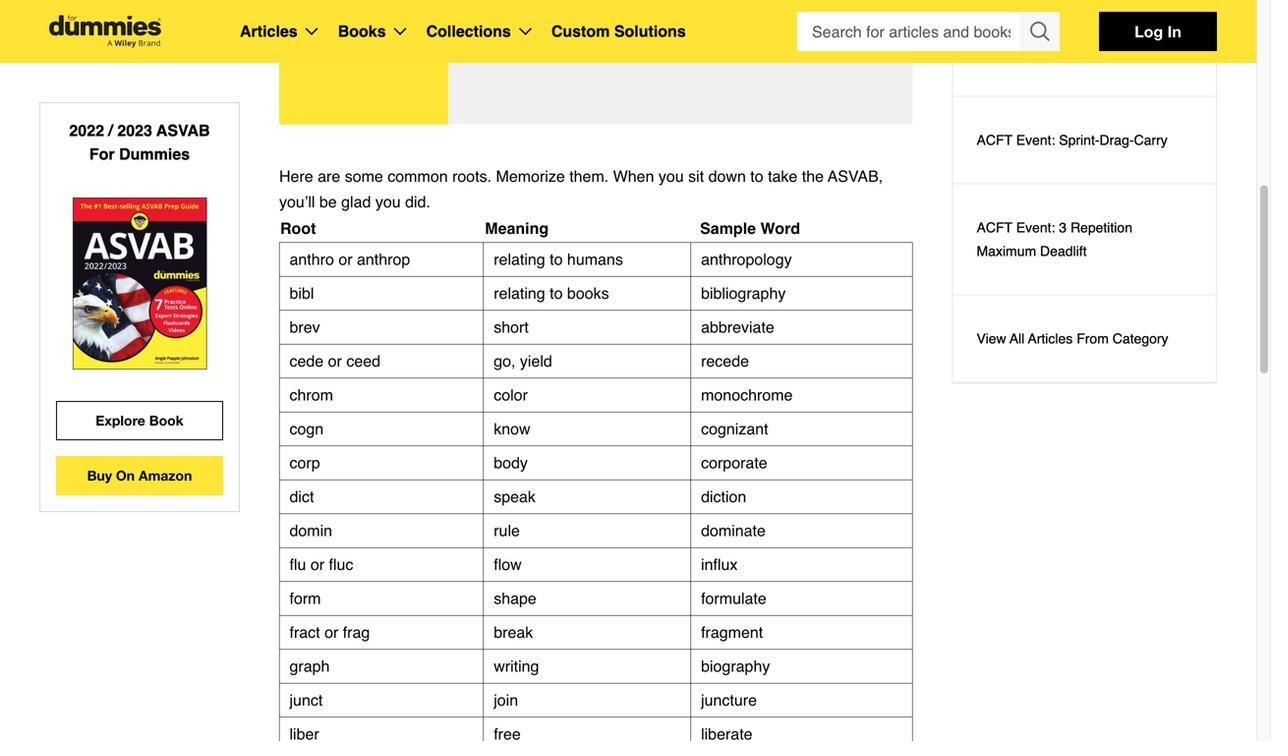 Task type: vqa. For each thing, say whether or not it's contained in the screenshot.


Task type: describe. For each thing, give the bounding box(es) containing it.
collections
[[426, 22, 511, 40]]

short
[[494, 318, 529, 336]]

are
[[318, 167, 340, 185]]

form
[[290, 589, 321, 608]]

or for flu
[[310, 555, 324, 574]]

sprint-
[[1059, 132, 1100, 148]]

cogn
[[290, 420, 324, 438]]

monochrome
[[701, 386, 793, 404]]

relating for relating to humans
[[494, 250, 545, 268]]

here are some common roots. memorize them. when you sit down to take the asvab, you'll be glad you did.
[[279, 167, 883, 211]]

memorize
[[496, 167, 565, 185]]

fragment
[[701, 623, 763, 641]]

here
[[279, 167, 313, 185]]

frag
[[343, 623, 370, 641]]

repetition
[[1071, 220, 1132, 235]]

maximum
[[977, 243, 1036, 259]]

acft for acft event: leg tuck
[[977, 45, 1013, 60]]

fract
[[290, 623, 320, 641]]

drag-
[[1100, 132, 1134, 148]]

break
[[494, 623, 533, 641]]

relating to humans
[[494, 250, 623, 268]]

amazon
[[139, 467, 192, 484]]

leg
[[1059, 45, 1082, 60]]

asvab
[[156, 121, 210, 140]]

acft for acft event: 3 repetition maximum deadlift
[[977, 220, 1013, 235]]

go, yield
[[494, 352, 552, 370]]

event: for leg
[[1016, 45, 1055, 60]]

corp
[[290, 454, 320, 472]]

log in
[[1135, 22, 1182, 41]]

meaning
[[485, 219, 549, 237]]

book image image
[[73, 198, 207, 370]]

explore book link
[[56, 401, 223, 440]]

view all articles from category
[[977, 331, 1168, 347]]

buy on amazon
[[87, 467, 192, 484]]

to inside the here are some common roots. memorize them. when you sit down to take the asvab, you'll be glad you did.
[[750, 167, 763, 185]]

yield
[[520, 352, 552, 370]]

or for fract
[[324, 623, 338, 641]]

asvab,
[[828, 167, 883, 185]]

view all articles from category link
[[953, 295, 1216, 383]]

1 horizontal spatial you
[[659, 167, 684, 185]]

cede
[[290, 352, 324, 370]]

them.
[[569, 167, 609, 185]]

anthropology
[[701, 250, 792, 268]]

flu
[[290, 555, 306, 574]]

acft event: leg tuck link
[[953, 9, 1216, 97]]

word
[[760, 219, 800, 237]]

or for anthro
[[338, 250, 352, 268]]

flu or fluc
[[290, 555, 353, 574]]

sit
[[688, 167, 704, 185]]

acft event: leg tuck
[[977, 45, 1115, 60]]

biography
[[701, 657, 770, 675]]

cede or ceed
[[290, 352, 380, 370]]

glad
[[341, 193, 371, 211]]

explore book
[[96, 412, 184, 429]]

open book categories image
[[394, 28, 407, 35]]

influx
[[701, 555, 738, 574]]

relating for relating to books
[[494, 284, 545, 302]]

0 horizontal spatial you
[[375, 193, 401, 211]]

2022
[[69, 121, 104, 140]]

humans
[[567, 250, 623, 268]]

be
[[319, 193, 337, 211]]

relating to books
[[494, 284, 609, 302]]

flow
[[494, 555, 522, 574]]

juncture
[[701, 691, 757, 709]]

abbreviate
[[701, 318, 774, 336]]

corporate
[[701, 454, 767, 472]]

books
[[567, 284, 609, 302]]

acft event: sprint-drag-carry
[[977, 132, 1168, 148]]

writing
[[494, 657, 539, 675]]

custom
[[551, 22, 610, 40]]

formulate
[[701, 589, 767, 608]]

brev
[[290, 318, 320, 336]]

2022 / 2023 asvab for dummies
[[69, 121, 210, 163]]

custom solutions link
[[551, 19, 686, 44]]

common
[[388, 167, 448, 185]]



Task type: locate. For each thing, give the bounding box(es) containing it.
Search for articles and books text field
[[797, 12, 1022, 51]]

color
[[494, 386, 528, 404]]

0 vertical spatial to
[[750, 167, 763, 185]]

1 vertical spatial relating
[[494, 284, 545, 302]]

diction
[[701, 488, 746, 506]]

view
[[977, 331, 1006, 347]]

you'll
[[279, 193, 315, 211]]

in
[[1168, 22, 1182, 41]]

1 vertical spatial event:
[[1016, 132, 1055, 148]]

log
[[1135, 22, 1163, 41]]

join
[[494, 691, 518, 709]]

1 vertical spatial acft
[[977, 132, 1013, 148]]

sample word
[[700, 219, 800, 237]]

did.
[[405, 193, 430, 211]]

go,
[[494, 352, 516, 370]]

event: inside acft event: 3 repetition maximum deadlift
[[1016, 220, 1055, 235]]

acft for acft event: sprint-drag-carry
[[977, 132, 1013, 148]]

when
[[613, 167, 654, 185]]

solutions
[[614, 22, 686, 40]]

carry
[[1134, 132, 1168, 148]]

acft event: sprint-drag-carry link
[[953, 97, 1216, 184]]

0 vertical spatial acft
[[977, 45, 1013, 60]]

fract or frag
[[290, 623, 370, 641]]

2 event: from the top
[[1016, 132, 1055, 148]]

anthro or anthrop
[[290, 250, 410, 268]]

2 vertical spatial to
[[550, 284, 563, 302]]

acft
[[977, 45, 1013, 60], [977, 132, 1013, 148], [977, 220, 1013, 235]]

you left sit
[[659, 167, 684, 185]]

bibl
[[290, 284, 314, 302]]

root
[[280, 219, 316, 237]]

ceed
[[346, 352, 380, 370]]

you
[[659, 167, 684, 185], [375, 193, 401, 211]]

/
[[109, 121, 113, 140]]

to up relating to books
[[550, 250, 563, 268]]

event: left leg
[[1016, 45, 1055, 60]]

rule
[[494, 522, 520, 540]]

acft left the "sprint-"
[[977, 132, 1013, 148]]

anthro
[[290, 250, 334, 268]]

bibliography
[[701, 284, 786, 302]]

event:
[[1016, 45, 1055, 60], [1016, 132, 1055, 148], [1016, 220, 1055, 235]]

or left frag
[[324, 623, 338, 641]]

2 acft from the top
[[977, 132, 1013, 148]]

event: for sprint-
[[1016, 132, 1055, 148]]

tuck
[[1086, 45, 1115, 60]]

domin
[[290, 522, 332, 540]]

1 vertical spatial articles
[[1028, 331, 1073, 347]]

1 acft from the top
[[977, 45, 1013, 60]]

or
[[338, 250, 352, 268], [328, 352, 342, 370], [310, 555, 324, 574], [324, 623, 338, 641]]

all
[[1010, 331, 1025, 347]]

0 vertical spatial event:
[[1016, 45, 1055, 60]]

articles right all
[[1028, 331, 1073, 347]]

2 relating from the top
[[494, 284, 545, 302]]

dominate
[[701, 522, 766, 540]]

chrom
[[290, 386, 333, 404]]

0 vertical spatial relating
[[494, 250, 545, 268]]

take
[[768, 167, 798, 185]]

fluc
[[329, 555, 353, 574]]

down
[[708, 167, 746, 185]]

open article categories image
[[305, 28, 318, 35]]

know
[[494, 420, 530, 438]]

to left "books"
[[550, 284, 563, 302]]

cookie consent banner dialog
[[0, 651, 1256, 741]]

acft event: 3 repetition maximum deadlift link
[[953, 184, 1216, 295]]

or right anthro
[[338, 250, 352, 268]]

acft left leg
[[977, 45, 1013, 60]]

or right flu
[[310, 555, 324, 574]]

1 vertical spatial to
[[550, 250, 563, 268]]

acft up 'maximum'
[[977, 220, 1013, 235]]

1 horizontal spatial articles
[[1028, 331, 1073, 347]]

to for books
[[550, 284, 563, 302]]

for
[[89, 145, 115, 163]]

books
[[338, 22, 386, 40]]

explore
[[96, 412, 145, 429]]

sample
[[700, 219, 756, 237]]

shape
[[494, 589, 537, 608]]

anthrop
[[357, 250, 410, 268]]

2 vertical spatial acft
[[977, 220, 1013, 235]]

deadlift
[[1040, 243, 1087, 259]]

articles left open article categories image
[[240, 22, 298, 40]]

recede
[[701, 352, 749, 370]]

acft inside acft event: 3 repetition maximum deadlift
[[977, 220, 1013, 235]]

logo image
[[39, 15, 171, 48]]

to left take
[[750, 167, 763, 185]]

1 event: from the top
[[1016, 45, 1055, 60]]

relating up short
[[494, 284, 545, 302]]

0 horizontal spatial articles
[[240, 22, 298, 40]]

event: left 3
[[1016, 220, 1055, 235]]

junct
[[290, 691, 323, 709]]

open collections list image
[[519, 28, 532, 35]]

dict
[[290, 488, 314, 506]]

log in link
[[1099, 12, 1217, 51]]

roots.
[[452, 167, 492, 185]]

acft event: 3 repetition maximum deadlift
[[977, 220, 1132, 259]]

3 event: from the top
[[1016, 220, 1055, 235]]

3 acft from the top
[[977, 220, 1013, 235]]

or for cede
[[328, 352, 342, 370]]

from
[[1077, 331, 1109, 347]]

some
[[345, 167, 383, 185]]

1 relating from the top
[[494, 250, 545, 268]]

to for humans
[[550, 250, 563, 268]]

group
[[768, 12, 1060, 51]]

you left the did.
[[375, 193, 401, 211]]

buy on amazon link
[[56, 456, 223, 495]]

1 vertical spatial you
[[375, 193, 401, 211]]

relating down the meaning on the left of the page
[[494, 250, 545, 268]]

dummies
[[119, 145, 190, 163]]

0 vertical spatial you
[[659, 167, 684, 185]]

book
[[149, 412, 184, 429]]

event: for 3
[[1016, 220, 1055, 235]]

0 vertical spatial articles
[[240, 22, 298, 40]]

speak
[[494, 488, 536, 506]]

3
[[1059, 220, 1067, 235]]

custom solutions
[[551, 22, 686, 40]]

the
[[802, 167, 824, 185]]

on
[[116, 467, 135, 484]]

or right cede
[[328, 352, 342, 370]]

event: left the "sprint-"
[[1016, 132, 1055, 148]]

2023
[[117, 121, 152, 140]]

graph
[[290, 657, 330, 675]]

body
[[494, 454, 528, 472]]

2 vertical spatial event:
[[1016, 220, 1055, 235]]

buy
[[87, 467, 112, 484]]

cognizant
[[701, 420, 768, 438]]



